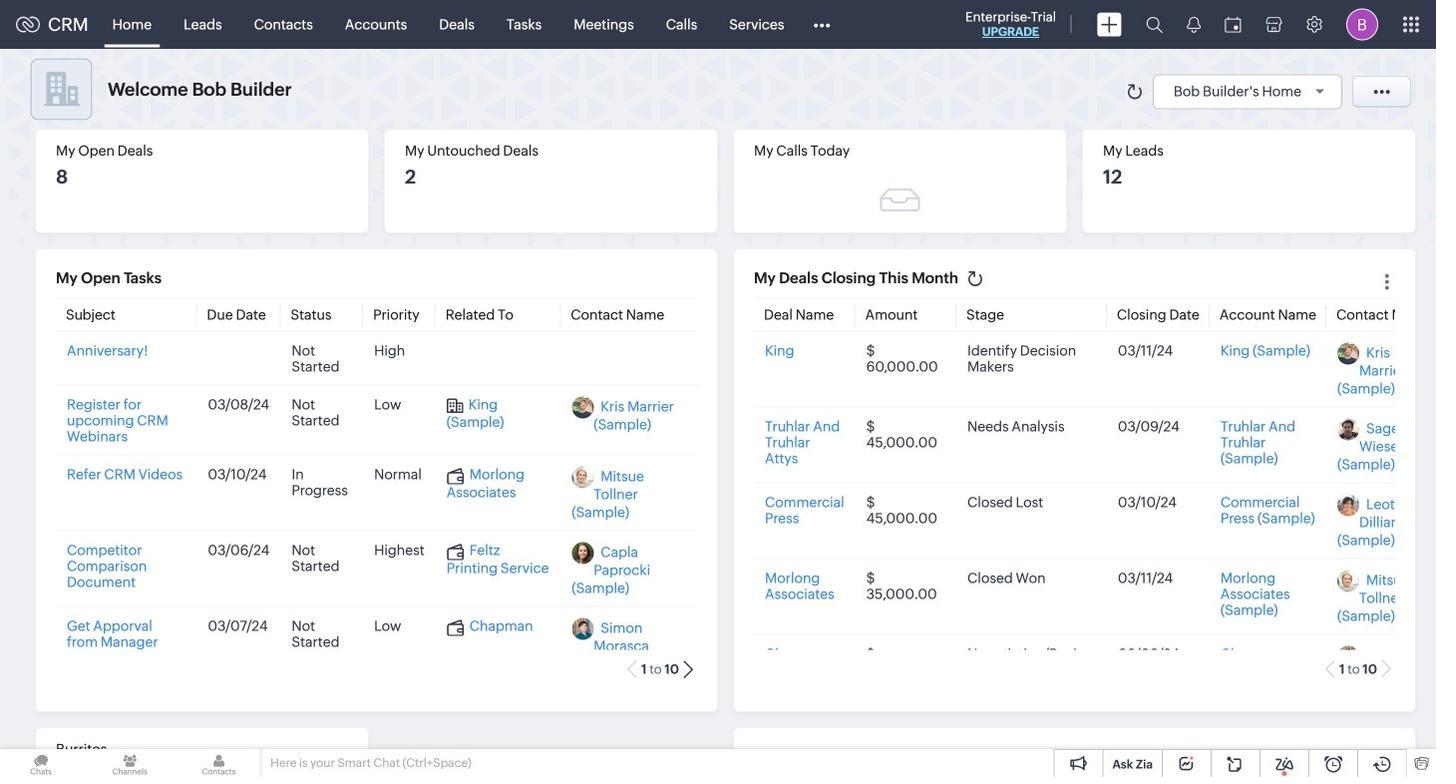 Task type: describe. For each thing, give the bounding box(es) containing it.
create menu element
[[1085, 0, 1134, 48]]

channels image
[[89, 749, 171, 777]]



Task type: locate. For each thing, give the bounding box(es) containing it.
profile element
[[1335, 0, 1391, 48]]

profile image
[[1347, 8, 1379, 40]]

Other Modules field
[[801, 8, 843, 40]]

calendar image
[[1225, 16, 1242, 32]]

contacts image
[[178, 749, 260, 777]]

create menu image
[[1097, 12, 1122, 36]]

signals image
[[1187, 16, 1201, 33]]

signals element
[[1175, 0, 1213, 49]]

logo image
[[16, 16, 40, 32]]

search element
[[1134, 0, 1175, 49]]

search image
[[1146, 16, 1163, 33]]

chats image
[[0, 749, 82, 777]]



Task type: vqa. For each thing, say whether or not it's contained in the screenshot.
THURSDAY column header
no



